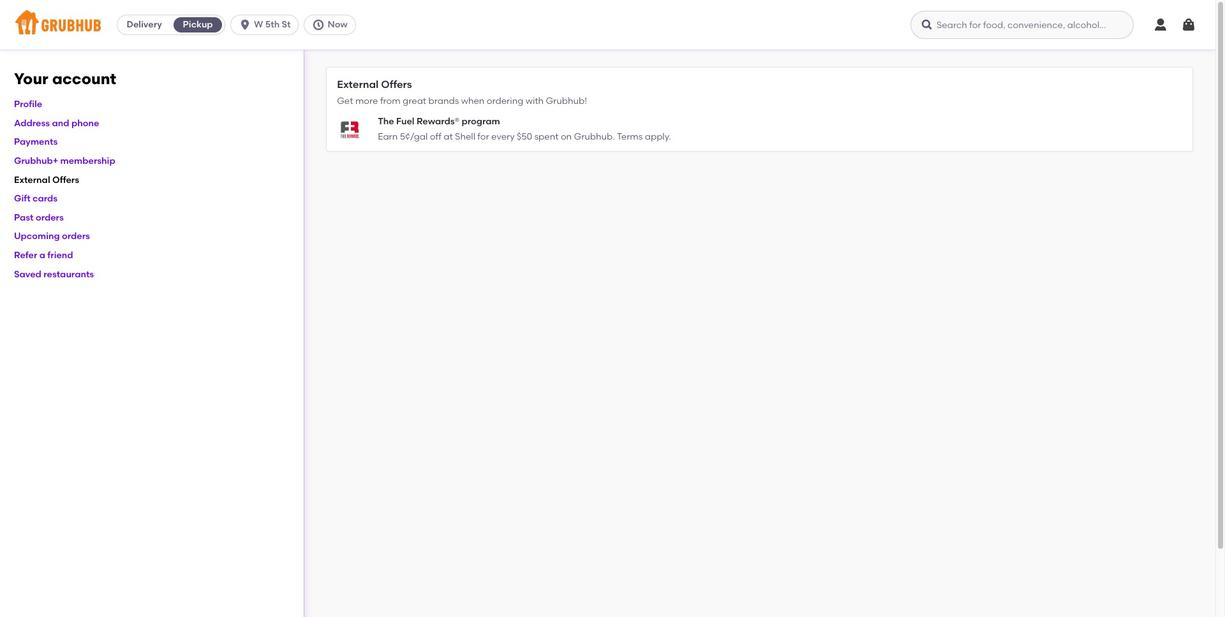 Task type: locate. For each thing, give the bounding box(es) containing it.
membership
[[60, 156, 115, 167]]

a
[[39, 250, 45, 261]]

great
[[403, 95, 426, 106]]

when
[[461, 95, 485, 106]]

offers for external offers
[[52, 175, 79, 185]]

for
[[478, 132, 489, 142]]

on
[[561, 132, 572, 142]]

offers down grubhub+ membership link
[[52, 175, 79, 185]]

Search for food, convenience, alcohol... search field
[[911, 11, 1134, 39]]

1 vertical spatial orders
[[62, 231, 90, 242]]

0 vertical spatial external
[[337, 79, 379, 91]]

earn
[[378, 132, 398, 142]]

refer a friend
[[14, 250, 73, 261]]

w 5th st
[[254, 19, 291, 30]]

0 vertical spatial offers
[[381, 79, 412, 91]]

external offers link
[[14, 175, 79, 185]]

rewards®
[[417, 116, 460, 127]]

offers
[[381, 79, 412, 91], [52, 175, 79, 185]]

address
[[14, 118, 50, 129]]

main navigation navigation
[[0, 0, 1216, 50]]

refer a friend link
[[14, 250, 73, 261]]

brands
[[429, 95, 459, 106]]

0 horizontal spatial external
[[14, 175, 50, 185]]

at
[[444, 132, 453, 142]]

external
[[337, 79, 379, 91], [14, 175, 50, 185]]

offers up the from
[[381, 79, 412, 91]]

external offers
[[14, 175, 79, 185]]

offers inside external offers get more from great brands when ordering with grubhub!
[[381, 79, 412, 91]]

1 vertical spatial offers
[[52, 175, 79, 185]]

your account
[[14, 70, 116, 88]]

now button
[[304, 15, 361, 35]]

address and phone link
[[14, 118, 99, 129]]

orders up friend
[[62, 231, 90, 242]]

5th
[[265, 19, 280, 30]]

grubhub+
[[14, 156, 58, 167]]

external offers get more from great brands when ordering with grubhub!
[[337, 79, 587, 106]]

1 horizontal spatial external
[[337, 79, 379, 91]]

orders for past orders
[[36, 212, 64, 223]]

fuel
[[396, 116, 415, 127]]

every
[[492, 132, 515, 142]]

external up gift cards link
[[14, 175, 50, 185]]

orders up upcoming orders 'link'
[[36, 212, 64, 223]]

svg image inside the now button
[[312, 19, 325, 31]]

0 vertical spatial orders
[[36, 212, 64, 223]]

off
[[430, 132, 442, 142]]

upcoming
[[14, 231, 60, 242]]

cards
[[33, 194, 58, 204]]

0 horizontal spatial offers
[[52, 175, 79, 185]]

past
[[14, 212, 34, 223]]

external up more
[[337, 79, 379, 91]]

spent
[[535, 132, 559, 142]]

orders for upcoming orders
[[62, 231, 90, 242]]

grubhub+ membership link
[[14, 156, 115, 167]]

grubhub!
[[546, 95, 587, 106]]

external inside external offers get more from great brands when ordering with grubhub!
[[337, 79, 379, 91]]

svg image
[[1153, 17, 1169, 33], [1181, 17, 1197, 33], [239, 19, 252, 31], [312, 19, 325, 31], [921, 19, 934, 31]]

ordering
[[487, 95, 524, 106]]

gift cards link
[[14, 194, 58, 204]]

1 vertical spatial external
[[14, 175, 50, 185]]

1 horizontal spatial offers
[[381, 79, 412, 91]]

the fuel rewards® program earn 5¢/gal off at shell for every $50 spent on grubhub. terms apply.
[[378, 116, 671, 142]]

program
[[462, 116, 500, 127]]

orders
[[36, 212, 64, 223], [62, 231, 90, 242]]



Task type: describe. For each thing, give the bounding box(es) containing it.
offers for external offers get more from great brands when ordering with grubhub!
[[381, 79, 412, 91]]

gift
[[14, 194, 30, 204]]

svg image inside w 5th st button
[[239, 19, 252, 31]]

past orders
[[14, 212, 64, 223]]

grubhub.
[[574, 132, 615, 142]]

saved restaurants
[[14, 269, 94, 280]]

external for external offers
[[14, 175, 50, 185]]

account
[[52, 70, 116, 88]]

the
[[378, 116, 394, 127]]

external for external offers get more from great brands when ordering with grubhub!
[[337, 79, 379, 91]]

your
[[14, 70, 48, 88]]

terms
[[617, 132, 643, 142]]

profile
[[14, 99, 42, 110]]

gift cards
[[14, 194, 58, 204]]

past orders link
[[14, 212, 64, 223]]

saved
[[14, 269, 41, 280]]

get
[[337, 95, 353, 106]]

delivery
[[127, 19, 162, 30]]

restaurants
[[44, 269, 94, 280]]

st
[[282, 19, 291, 30]]

from
[[380, 95, 401, 106]]

grubhub+ membership
[[14, 156, 115, 167]]

pickup button
[[171, 15, 225, 35]]

now
[[328, 19, 348, 30]]

refer
[[14, 250, 37, 261]]

saved restaurants link
[[14, 269, 94, 280]]

w 5th st button
[[230, 15, 304, 35]]

profile link
[[14, 99, 42, 110]]

w
[[254, 19, 263, 30]]

apply.
[[645, 132, 671, 142]]

5¢/gal
[[400, 132, 428, 142]]

payments link
[[14, 137, 58, 148]]

the fuel rewards® program partnership image image
[[337, 117, 363, 142]]

delivery button
[[118, 15, 171, 35]]

upcoming orders link
[[14, 231, 90, 242]]

pickup
[[183, 19, 213, 30]]

payments
[[14, 137, 58, 148]]

and
[[52, 118, 69, 129]]

more
[[355, 95, 378, 106]]

address and phone
[[14, 118, 99, 129]]

friend
[[47, 250, 73, 261]]

phone
[[71, 118, 99, 129]]

shell
[[455, 132, 476, 142]]

upcoming orders
[[14, 231, 90, 242]]

$50
[[517, 132, 532, 142]]

with
[[526, 95, 544, 106]]



Task type: vqa. For each thing, say whether or not it's contained in the screenshot.
the bottom 30
no



